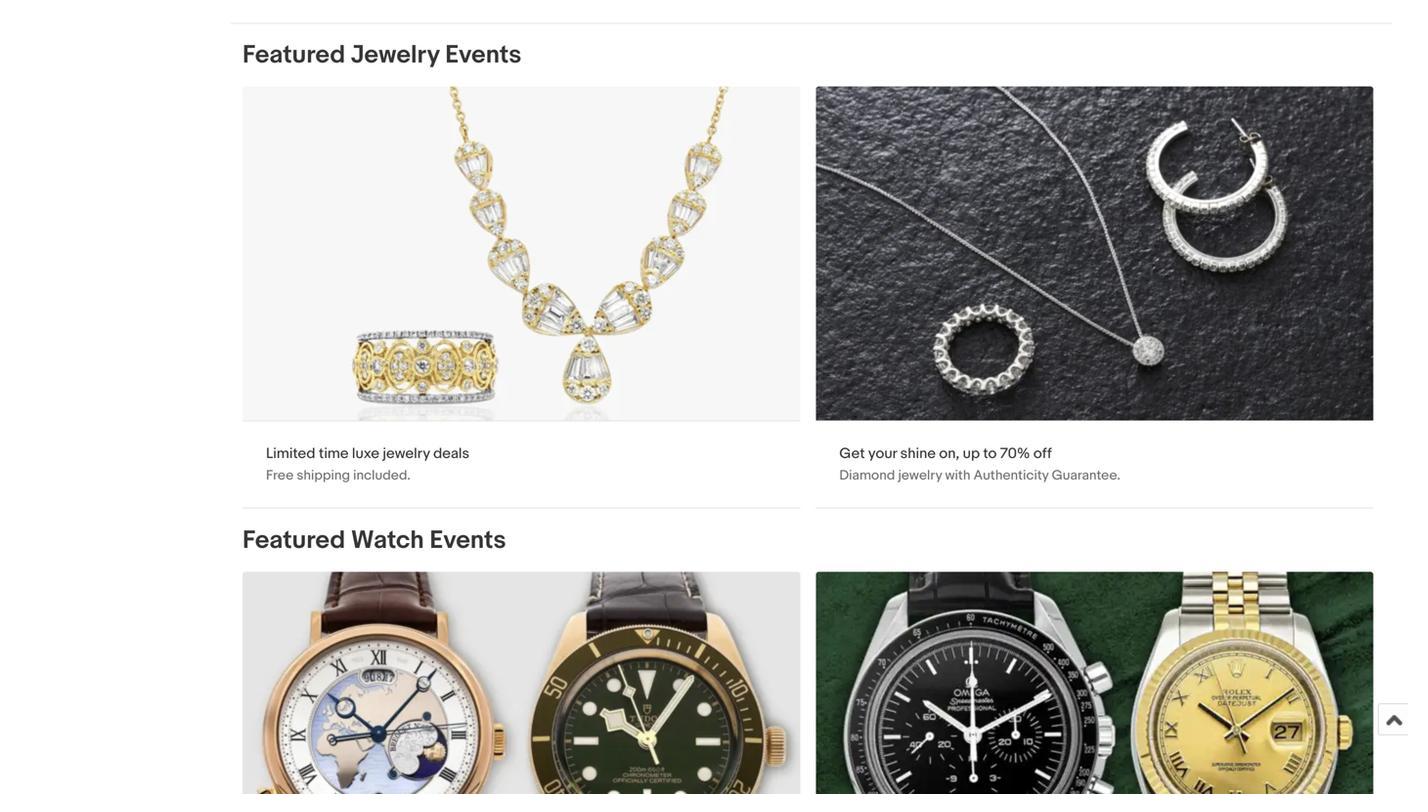 Task type: locate. For each thing, give the bounding box(es) containing it.
limited time luxe jewelry deals free shipping included.
[[266, 445, 469, 485]]

included.
[[353, 468, 410, 485]]

None text field
[[816, 86, 1374, 508], [242, 573, 800, 795], [816, 86, 1374, 508], [242, 573, 800, 795]]

1 horizontal spatial jewelry
[[898, 468, 942, 485]]

time
[[319, 445, 349, 463]]

70%
[[1000, 445, 1030, 463]]

list
[[231, 0, 1392, 23]]

jewelry
[[383, 445, 430, 463], [898, 468, 942, 485]]

off
[[1033, 445, 1052, 463]]

events right watch
[[430, 526, 506, 556]]

deals
[[433, 445, 469, 463]]

free
[[266, 468, 294, 485]]

shine
[[900, 445, 936, 463]]

jewelry inside "get your shine on, up to 70% off diamond jewelry with authenticity guarantee."
[[898, 468, 942, 485]]

guarantee.
[[1052, 468, 1120, 485]]

shipping
[[297, 468, 350, 485]]

None text field
[[242, 86, 800, 508], [816, 573, 1374, 795], [242, 86, 800, 508], [816, 573, 1374, 795]]

jewelry
[[351, 40, 440, 70]]

0 vertical spatial events
[[445, 40, 522, 70]]

0 vertical spatial jewelry
[[383, 445, 430, 463]]

up
[[963, 445, 980, 463]]

with
[[945, 468, 970, 485]]

0 horizontal spatial jewelry
[[383, 445, 430, 463]]

jewelry up included.
[[383, 445, 430, 463]]

2 featured from the top
[[242, 526, 345, 556]]

1 featured from the top
[[242, 40, 345, 70]]

jewelry down shine
[[898, 468, 942, 485]]

events
[[445, 40, 522, 70], [430, 526, 506, 556]]

0 vertical spatial featured
[[242, 40, 345, 70]]

featured
[[242, 40, 345, 70], [242, 526, 345, 556]]

1 vertical spatial events
[[430, 526, 506, 556]]

1 vertical spatial jewelry
[[898, 468, 942, 485]]

1 vertical spatial featured
[[242, 526, 345, 556]]

events right jewelry
[[445, 40, 522, 70]]



Task type: describe. For each thing, give the bounding box(es) containing it.
diamond
[[839, 468, 895, 485]]

featured for featured jewelry events
[[242, 40, 345, 70]]

events for featured jewelry events
[[445, 40, 522, 70]]

on,
[[939, 445, 959, 463]]

get
[[839, 445, 865, 463]]

to
[[983, 445, 997, 463]]

get your shine on, up to 70% off diamond jewelry with authenticity guarantee.
[[839, 445, 1120, 485]]

luxe
[[352, 445, 379, 463]]

limited
[[266, 445, 315, 463]]

watch
[[351, 526, 424, 556]]

featured jewelry events
[[242, 40, 522, 70]]

authenticity
[[974, 468, 1049, 485]]

your
[[868, 445, 897, 463]]

events for featured watch events
[[430, 526, 506, 556]]

featured for featured watch events
[[242, 526, 345, 556]]

featured watch events
[[242, 526, 506, 556]]

jewelry inside limited time luxe jewelry deals free shipping included.
[[383, 445, 430, 463]]



Task type: vqa. For each thing, say whether or not it's contained in the screenshot.
Events related to Featured Jewelry Events
yes



